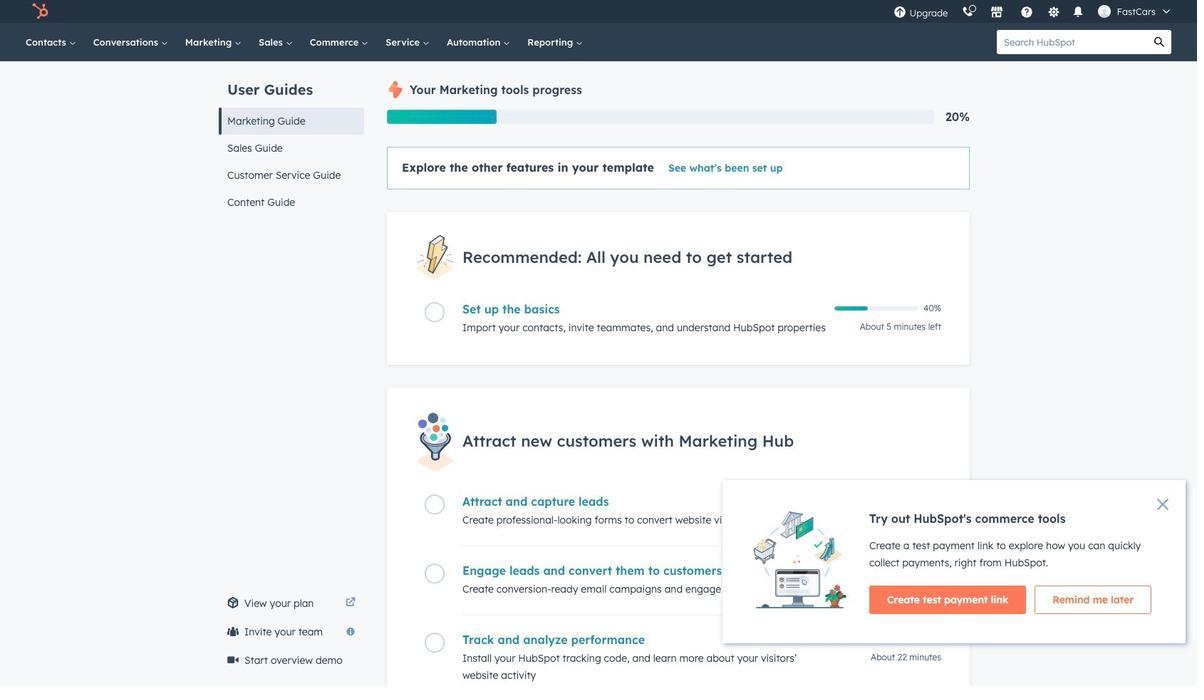 Task type: vqa. For each thing, say whether or not it's contained in the screenshot.
progress bar
yes



Task type: locate. For each thing, give the bounding box(es) containing it.
link opens in a new window image
[[346, 595, 356, 612], [346, 598, 356, 609]]

menu
[[887, 0, 1180, 23]]

progress bar
[[387, 110, 496, 124]]

[object object] complete progress bar
[[835, 307, 868, 311]]

Search HubSpot search field
[[997, 30, 1147, 54]]

marketplaces image
[[991, 6, 1004, 19]]

close image
[[1157, 499, 1169, 510]]



Task type: describe. For each thing, give the bounding box(es) containing it.
2 link opens in a new window image from the top
[[346, 598, 356, 609]]

christina overa image
[[1099, 5, 1111, 18]]

user guides element
[[219, 61, 364, 216]]

1 link opens in a new window image from the top
[[346, 595, 356, 612]]



